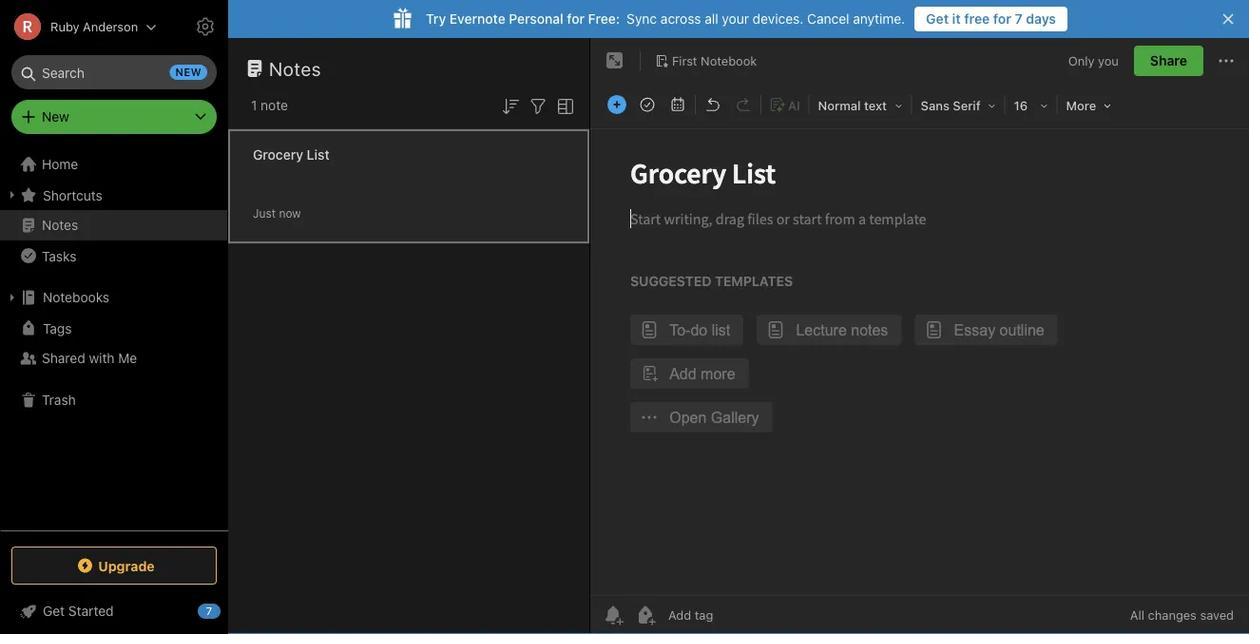 Task type: describe. For each thing, give the bounding box(es) containing it.
add tag image
[[634, 604, 657, 627]]

notebook
[[701, 53, 757, 68]]

notes link
[[0, 210, 227, 241]]

1 note
[[251, 98, 288, 113]]

tree containing home
[[0, 149, 228, 530]]

1
[[251, 98, 257, 113]]

sans
[[921, 98, 950, 113]]

normal
[[819, 98, 861, 113]]

add a reminder image
[[602, 604, 625, 627]]

notebooks link
[[0, 283, 227, 313]]

grocery
[[253, 147, 303, 163]]

just now
[[253, 207, 301, 220]]

devices.
[[753, 11, 804, 27]]

add filters image
[[527, 95, 550, 118]]

first
[[673, 53, 698, 68]]

get it free for 7 days
[[927, 11, 1057, 27]]

tags button
[[0, 313, 227, 343]]

7 inside button
[[1015, 11, 1023, 27]]

all
[[1131, 608, 1145, 623]]

first notebook button
[[649, 48, 764, 74]]

Help and Learning task checklist field
[[0, 596, 228, 627]]

sans serif
[[921, 98, 981, 113]]

notes inside tree
[[42, 217, 78, 233]]

ruby anderson
[[50, 20, 138, 34]]

for for free:
[[567, 11, 585, 27]]

upgrade
[[98, 558, 155, 574]]

it
[[953, 11, 961, 27]]

only
[[1069, 54, 1095, 68]]

only you
[[1069, 54, 1120, 68]]

shared with me link
[[0, 343, 227, 374]]

more
[[1067, 98, 1097, 113]]

shared with me
[[42, 351, 137, 366]]

Font family field
[[915, 91, 1003, 119]]

Add filters field
[[527, 93, 550, 118]]

anytime.
[[854, 11, 906, 27]]

changes
[[1149, 608, 1197, 623]]

me
[[118, 351, 137, 366]]

16
[[1015, 98, 1029, 113]]

get started
[[43, 604, 114, 619]]

share
[[1151, 53, 1188, 68]]

text
[[865, 98, 887, 113]]

undo image
[[700, 91, 727, 118]]

tasks button
[[0, 241, 227, 271]]

grocery list
[[253, 147, 330, 163]]

serif
[[953, 98, 981, 113]]

trash link
[[0, 385, 227, 416]]

now
[[279, 207, 301, 220]]

all
[[705, 11, 719, 27]]

get it free for 7 days button
[[915, 7, 1068, 31]]

evernote
[[450, 11, 506, 27]]

Account field
[[0, 8, 157, 46]]

free:
[[588, 11, 620, 27]]

View options field
[[550, 93, 577, 118]]

new button
[[11, 100, 217, 134]]

new
[[176, 66, 202, 78]]

ruby
[[50, 20, 79, 34]]



Task type: vqa. For each thing, say whether or not it's contained in the screenshot.
TRASH button
no



Task type: locate. For each thing, give the bounding box(es) containing it.
across
[[661, 11, 702, 27]]

1 horizontal spatial for
[[994, 11, 1012, 27]]

your
[[722, 11, 749, 27]]

started
[[68, 604, 114, 619]]

for for 7
[[994, 11, 1012, 27]]

Heading level field
[[812, 91, 910, 119]]

personal
[[509, 11, 564, 27]]

list
[[307, 147, 330, 163]]

first notebook
[[673, 53, 757, 68]]

Font size field
[[1008, 91, 1056, 119]]

Add tag field
[[667, 607, 810, 624]]

More field
[[1060, 91, 1119, 119]]

for
[[567, 11, 585, 27], [994, 11, 1012, 27]]

2 for from the left
[[994, 11, 1012, 27]]

calendar event image
[[665, 91, 692, 118]]

for right free at the right top
[[994, 11, 1012, 27]]

0 vertical spatial get
[[927, 11, 949, 27]]

7
[[1015, 11, 1023, 27], [206, 605, 212, 618]]

expand note image
[[604, 49, 627, 72]]

Search text field
[[25, 55, 204, 89]]

click to collapse image
[[221, 599, 235, 622]]

for left free:
[[567, 11, 585, 27]]

notes up tasks
[[42, 217, 78, 233]]

get left started
[[43, 604, 65, 619]]

try evernote personal for free: sync across all your devices. cancel anytime.
[[426, 11, 906, 27]]

1 vertical spatial 7
[[206, 605, 212, 618]]

1 horizontal spatial get
[[927, 11, 949, 27]]

note window element
[[591, 38, 1250, 634]]

shortcuts
[[43, 187, 103, 203]]

saved
[[1201, 608, 1235, 623]]

1 horizontal spatial 7
[[1015, 11, 1023, 27]]

get for get started
[[43, 604, 65, 619]]

home
[[42, 156, 78, 172]]

get inside button
[[927, 11, 949, 27]]

task image
[[634, 91, 661, 118]]

days
[[1027, 11, 1057, 27]]

free
[[965, 11, 991, 27]]

get for get it free for 7 days
[[927, 11, 949, 27]]

for inside button
[[994, 11, 1012, 27]]

notebooks
[[43, 290, 109, 305]]

0 horizontal spatial 7
[[206, 605, 212, 618]]

new
[[42, 109, 69, 125]]

more actions image
[[1216, 49, 1239, 72]]

7 left click to collapse icon
[[206, 605, 212, 618]]

just
[[253, 207, 276, 220]]

tree
[[0, 149, 228, 530]]

anderson
[[83, 20, 138, 34]]

0 vertical spatial notes
[[269, 57, 322, 79]]

all changes saved
[[1131, 608, 1235, 623]]

1 vertical spatial notes
[[42, 217, 78, 233]]

0 horizontal spatial get
[[43, 604, 65, 619]]

expand notebooks image
[[5, 290, 20, 305]]

1 horizontal spatial notes
[[269, 57, 322, 79]]

new search field
[[25, 55, 207, 89]]

trash
[[42, 392, 76, 408]]

1 for from the left
[[567, 11, 585, 27]]

0 horizontal spatial notes
[[42, 217, 78, 233]]

tags
[[43, 320, 72, 336]]

notes up the note
[[269, 57, 322, 79]]

Sort options field
[[499, 93, 522, 118]]

share button
[[1135, 46, 1204, 76]]

sync
[[627, 11, 657, 27]]

More actions field
[[1216, 46, 1239, 76]]

0 horizontal spatial for
[[567, 11, 585, 27]]

shortcuts button
[[0, 180, 227, 210]]

tasks
[[42, 248, 76, 264]]

1 vertical spatial get
[[43, 604, 65, 619]]

0 vertical spatial 7
[[1015, 11, 1023, 27]]

with
[[89, 351, 115, 366]]

home link
[[0, 149, 228, 180]]

normal text
[[819, 98, 887, 113]]

note
[[261, 98, 288, 113]]

get
[[927, 11, 949, 27], [43, 604, 65, 619]]

upgrade button
[[11, 547, 217, 585]]

settings image
[[194, 15, 217, 38]]

shared
[[42, 351, 85, 366]]

7 inside help and learning task checklist field
[[206, 605, 212, 618]]

cancel
[[808, 11, 850, 27]]

get left it
[[927, 11, 949, 27]]

get inside help and learning task checklist field
[[43, 604, 65, 619]]

notes
[[269, 57, 322, 79], [42, 217, 78, 233]]

Insert field
[[603, 91, 632, 118]]

Note Editor text field
[[591, 129, 1250, 595]]

try
[[426, 11, 446, 27]]

you
[[1099, 54, 1120, 68]]

7 left days
[[1015, 11, 1023, 27]]



